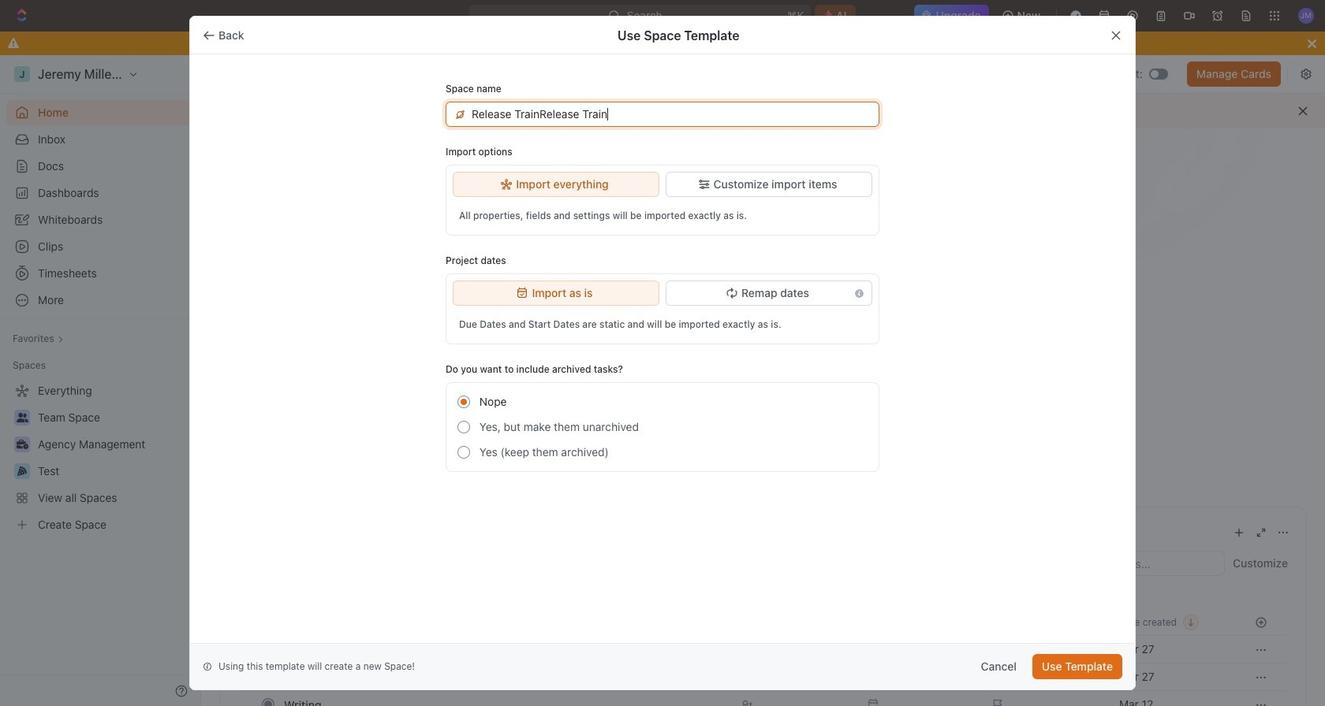 Task type: vqa. For each thing, say whether or not it's contained in the screenshot.
dialog
no



Task type: locate. For each thing, give the bounding box(es) containing it.
tree inside sidebar navigation
[[6, 379, 194, 538]]

alert
[[201, 94, 1325, 129]]

tree
[[6, 379, 194, 538]]

option group
[[457, 390, 872, 465]]

None radio
[[457, 396, 470, 409], [457, 421, 470, 434], [457, 446, 470, 459], [457, 396, 470, 409], [457, 421, 470, 434], [457, 446, 470, 459]]

Search tasks... text field
[[1066, 552, 1224, 576]]



Task type: describe. For each thing, give the bounding box(es) containing it.
sidebar navigation
[[0, 55, 201, 707]]

Release Train text field
[[472, 103, 870, 126]]



